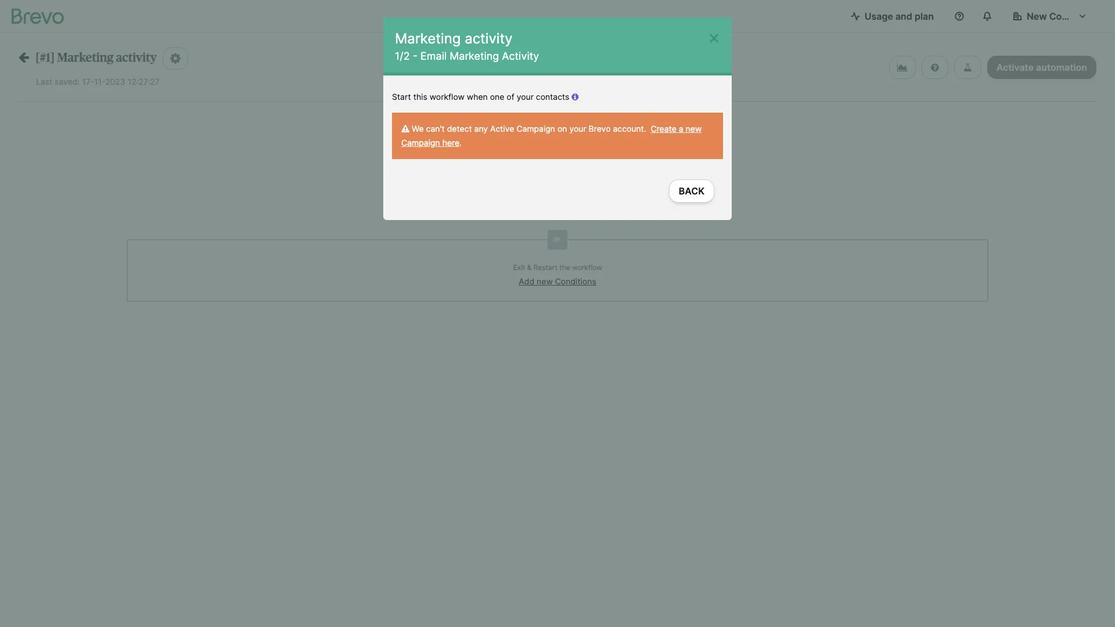 Task type: describe. For each thing, give the bounding box(es) containing it.
1 horizontal spatial your
[[570, 124, 587, 134]]

a inside add an entry point click to add a first entry point
[[550, 169, 554, 177]]

last saved: 17-11-2023 12:27:27
[[36, 77, 160, 87]]

info circle image
[[572, 93, 579, 101]]

we can't detect any active campaign on your brevo account.
[[410, 124, 651, 134]]

workflow inside exit & restart the workflow add new conditions
[[572, 263, 602, 272]]

× form
[[384, 17, 732, 220]]

a inside create a new campaign here
[[679, 124, 684, 134]]

exclamation triangle image
[[402, 125, 410, 133]]

saved:
[[55, 77, 80, 87]]

contacts
[[536, 92, 570, 102]]

add new conditions link
[[519, 277, 597, 286]]

on
[[558, 124, 567, 134]]

add inside add an entry point click to add a first entry point
[[527, 155, 541, 163]]

here
[[443, 138, 460, 148]]

can't
[[426, 124, 445, 134]]

account.
[[613, 124, 647, 134]]

brevo
[[589, 124, 611, 134]]

create a new campaign here link
[[402, 124, 702, 148]]

create a new campaign here
[[402, 124, 702, 148]]

first
[[556, 169, 569, 177]]

area chart image
[[898, 63, 908, 72]]

company
[[1050, 10, 1093, 22]]

this
[[414, 92, 428, 102]]

12:27:27
[[128, 77, 160, 87]]

one
[[490, 92, 505, 102]]

create
[[651, 124, 677, 134]]

marketing activity 1/2 - email marketing activity
[[395, 30, 539, 62]]

[#1]                             marketing activity
[[35, 52, 157, 64]]

question circle image
[[932, 63, 940, 72]]

add inside exit & restart the workflow add new conditions
[[519, 277, 535, 286]]

an
[[543, 155, 551, 163]]

new company button
[[1004, 5, 1097, 28]]

[#1]                             marketing activity link
[[19, 51, 157, 64]]

we
[[412, 124, 424, 134]]

1/2
[[395, 50, 410, 62]]

new inside create a new campaign here
[[686, 124, 702, 134]]

[#1]
[[35, 52, 55, 64]]

back button
[[669, 180, 715, 203]]

usage and plan button
[[842, 5, 944, 28]]

marketing up 17-
[[57, 52, 113, 64]]

when
[[467, 92, 488, 102]]

.
[[460, 138, 462, 148]]



Task type: locate. For each thing, give the bounding box(es) containing it.
0 vertical spatial workflow
[[430, 92, 465, 102]]

workflow
[[430, 92, 465, 102], [572, 263, 602, 272]]

1 horizontal spatial campaign
[[517, 124, 556, 134]]

1 vertical spatial add
[[519, 277, 535, 286]]

usage and plan
[[865, 10, 934, 22]]

detect
[[447, 124, 472, 134]]

a right the "create"
[[679, 124, 684, 134]]

1 vertical spatial workflow
[[572, 263, 602, 272]]

1 vertical spatial new
[[537, 277, 553, 286]]

click
[[509, 169, 525, 177]]

cog image
[[170, 52, 181, 65]]

workflow right this
[[430, 92, 465, 102]]

marketing up email
[[395, 30, 461, 47]]

point right first
[[590, 169, 607, 177]]

flask image
[[964, 63, 973, 72]]

campaign
[[517, 124, 556, 134], [402, 138, 440, 148]]

a right add
[[550, 169, 554, 177]]

1 horizontal spatial new
[[686, 124, 702, 134]]

0 horizontal spatial campaign
[[402, 138, 440, 148]]

1 vertical spatial activity
[[116, 52, 157, 64]]

a
[[679, 124, 684, 134], [550, 169, 554, 177]]

campaign left on on the top of page
[[517, 124, 556, 134]]

usage
[[865, 10, 894, 22]]

17-
[[82, 77, 94, 87]]

conditions
[[555, 277, 597, 286]]

×
[[708, 26, 721, 48]]

0 horizontal spatial activity
[[116, 52, 157, 64]]

restart
[[534, 263, 558, 272]]

0 horizontal spatial your
[[517, 92, 534, 102]]

add down '&'
[[519, 277, 535, 286]]

1 horizontal spatial entry
[[571, 169, 588, 177]]

the
[[560, 263, 571, 272]]

exit & restart the workflow add new conditions
[[513, 263, 602, 286]]

0 vertical spatial add
[[527, 155, 541, 163]]

activity up 12:27:27
[[116, 52, 157, 64]]

0 vertical spatial new
[[686, 124, 702, 134]]

last
[[36, 77, 52, 87]]

to
[[527, 169, 534, 177]]

0 vertical spatial campaign
[[517, 124, 556, 134]]

activity inside the marketing activity 1/2 - email marketing activity
[[465, 30, 513, 47]]

activity up activity
[[465, 30, 513, 47]]

any
[[474, 124, 488, 134]]

your right of
[[517, 92, 534, 102]]

start
[[392, 92, 411, 102]]

&
[[527, 263, 532, 272]]

email
[[421, 50, 447, 62]]

0 vertical spatial point
[[572, 155, 588, 163]]

activity
[[465, 30, 513, 47], [116, 52, 157, 64]]

0 horizontal spatial workflow
[[430, 92, 465, 102]]

new right the "create"
[[686, 124, 702, 134]]

add
[[527, 155, 541, 163], [519, 277, 535, 286]]

0 horizontal spatial entry
[[553, 155, 570, 163]]

1 vertical spatial entry
[[571, 169, 588, 177]]

entry up first
[[553, 155, 570, 163]]

new
[[686, 124, 702, 134], [537, 277, 553, 286]]

point right "an"
[[572, 155, 588, 163]]

entry right first
[[571, 169, 588, 177]]

0 vertical spatial your
[[517, 92, 534, 102]]

your
[[517, 92, 534, 102], [570, 124, 587, 134]]

arrow left image
[[19, 51, 29, 63]]

marketing up when at the top left
[[450, 50, 499, 62]]

new inside exit & restart the workflow add new conditions
[[537, 277, 553, 286]]

1 vertical spatial campaign
[[402, 138, 440, 148]]

1 horizontal spatial activity
[[465, 30, 513, 47]]

11-
[[94, 77, 105, 87]]

add an entry point click to add a first entry point
[[509, 155, 607, 177]]

1 vertical spatial your
[[570, 124, 587, 134]]

1 vertical spatial point
[[590, 169, 607, 177]]

activity
[[502, 50, 539, 62]]

workflow up conditions
[[572, 263, 602, 272]]

new company
[[1027, 10, 1093, 22]]

new down restart
[[537, 277, 553, 286]]

plan
[[915, 10, 934, 22]]

point
[[572, 155, 588, 163], [590, 169, 607, 177]]

0 horizontal spatial point
[[572, 155, 588, 163]]

0 vertical spatial activity
[[465, 30, 513, 47]]

campaign inside create a new campaign here
[[402, 138, 440, 148]]

marketing
[[395, 30, 461, 47], [450, 50, 499, 62], [57, 52, 113, 64]]

workflow inside × form
[[430, 92, 465, 102]]

0 horizontal spatial new
[[537, 277, 553, 286]]

-
[[413, 50, 418, 62]]

active
[[490, 124, 515, 134]]

1 horizontal spatial point
[[590, 169, 607, 177]]

× button
[[708, 26, 721, 48]]

your right on on the top of page
[[570, 124, 587, 134]]

0 vertical spatial a
[[679, 124, 684, 134]]

exit
[[513, 263, 525, 272]]

2023
[[105, 77, 125, 87]]

start this workflow when one of your contacts
[[392, 92, 572, 102]]

new
[[1027, 10, 1048, 22]]

add
[[536, 169, 548, 177]]

0 vertical spatial entry
[[553, 155, 570, 163]]

0 horizontal spatial a
[[550, 169, 554, 177]]

1 horizontal spatial a
[[679, 124, 684, 134]]

and
[[896, 10, 913, 22]]

1 vertical spatial a
[[550, 169, 554, 177]]

1 horizontal spatial workflow
[[572, 263, 602, 272]]

campaign down we
[[402, 138, 440, 148]]

entry
[[553, 155, 570, 163], [571, 169, 588, 177]]

back
[[679, 185, 705, 197]]

add left "an"
[[527, 155, 541, 163]]

of
[[507, 92, 515, 102]]



Task type: vqa. For each thing, say whether or not it's contained in the screenshot.
0 results
no



